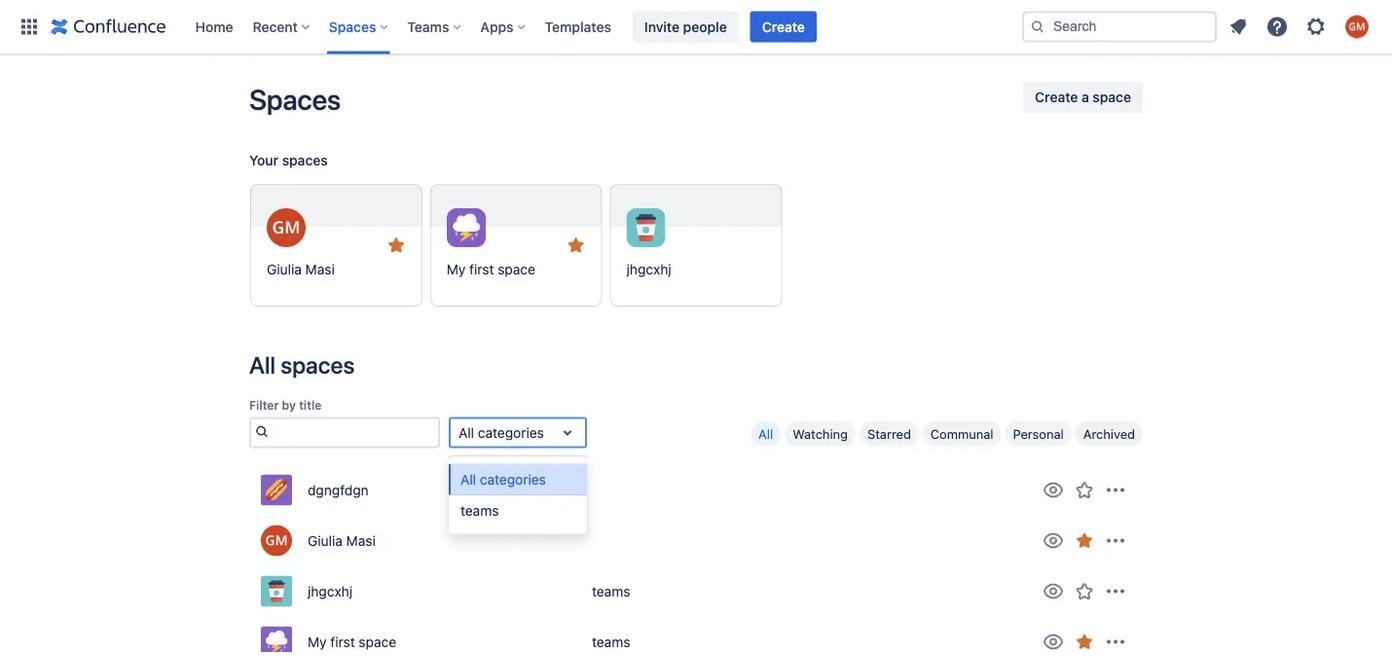 Task type: vqa. For each thing, say whether or not it's contained in the screenshot.
Toolchain to the bottom
no



Task type: locate. For each thing, give the bounding box(es) containing it.
spaces inside popup button
[[329, 19, 376, 35]]

1 vertical spatial teams
[[592, 584, 631, 600]]

None text field
[[459, 423, 463, 443]]

unstar this space image
[[1073, 529, 1097, 553], [1073, 631, 1097, 654]]

help icon image
[[1266, 15, 1290, 38]]

all spaces region
[[249, 349, 1144, 654]]

1 horizontal spatial giulia
[[308, 533, 343, 549]]

1 vertical spatial spaces
[[281, 352, 355, 379]]

2 teams button from the top
[[586, 632, 637, 652]]

1 vertical spatial giulia masi
[[308, 533, 376, 549]]

masi inside your spaces region
[[306, 262, 335, 278]]

2 more actions image from the top
[[1105, 580, 1128, 603]]

categories
[[478, 425, 544, 441], [480, 471, 546, 487]]

masi
[[306, 262, 335, 278], [346, 533, 376, 549]]

giulia down dgngfdgn
[[308, 533, 343, 549]]

0 vertical spatial first
[[470, 262, 494, 278]]

communal button
[[923, 421, 1002, 446]]

invite
[[645, 19, 680, 35]]

0 horizontal spatial masi
[[306, 262, 335, 278]]

giulia masi inside your spaces region
[[267, 262, 335, 278]]

apps
[[481, 19, 514, 35]]

Search field
[[1023, 11, 1218, 42]]

masi down dgngfdgn
[[346, 533, 376, 549]]

global element
[[12, 0, 1019, 54]]

more actions image for jhgcxhj
[[1105, 580, 1128, 603]]

recent
[[253, 19, 298, 35]]

0 vertical spatial more actions image
[[1105, 479, 1128, 502]]

1 teams button from the top
[[586, 582, 637, 602]]

banner
[[0, 0, 1393, 55]]

0 vertical spatial jhgcxhj
[[627, 262, 672, 278]]

0 vertical spatial all categories
[[459, 425, 544, 441]]

giulia masi inside the all spaces region
[[308, 533, 376, 549]]

giulia masi down dgngfdgn
[[308, 533, 376, 549]]

create inside popup button
[[1036, 89, 1079, 105]]

archived
[[1084, 426, 1136, 441]]

0 horizontal spatial first
[[331, 634, 355, 650]]

watch image left star this space image
[[1042, 479, 1066, 502]]

create left a
[[1036, 89, 1079, 105]]

search image
[[1031, 19, 1046, 35]]

more actions image for my first space
[[1105, 631, 1128, 654]]

0 vertical spatial unstar this space image
[[1073, 529, 1097, 553]]

your profile and preferences image
[[1346, 15, 1370, 38]]

starred
[[868, 426, 912, 441]]

more actions image
[[1105, 479, 1128, 502], [1105, 631, 1128, 654]]

teams button for jhgcxhj
[[586, 582, 637, 602]]

1 more actions image from the top
[[1105, 479, 1128, 502]]

1 vertical spatial giulia masi link
[[261, 516, 1132, 566]]

2 more actions image from the top
[[1105, 631, 1128, 654]]

teams button
[[586, 582, 637, 602], [586, 632, 637, 652]]

2 watch image from the top
[[1042, 631, 1066, 654]]

notification icon image
[[1227, 15, 1251, 38]]

my first space link
[[430, 184, 603, 307]]

unstar this space image for my first space
[[1073, 631, 1097, 654]]

1 vertical spatial my
[[308, 634, 327, 650]]

create inside global element
[[762, 19, 805, 35]]

2 horizontal spatial space
[[1093, 89, 1132, 105]]

star this space image
[[1073, 479, 1097, 502]]

all spaces
[[249, 352, 355, 379]]

0 horizontal spatial my first space
[[308, 634, 397, 650]]

0 vertical spatial watch image
[[1042, 479, 1066, 502]]

home link
[[189, 11, 239, 42]]

my first space
[[447, 262, 536, 278], [308, 634, 397, 650]]

create for create a space
[[1036, 89, 1079, 105]]

1 vertical spatial masi
[[346, 533, 376, 549]]

0 vertical spatial watch image
[[1042, 529, 1066, 553]]

1 vertical spatial space
[[498, 262, 536, 278]]

first inside the all spaces region
[[331, 634, 355, 650]]

masi up all spaces
[[306, 262, 335, 278]]

1 vertical spatial giulia
[[308, 533, 343, 549]]

invite people
[[645, 19, 727, 35]]

1 vertical spatial create
[[1036, 89, 1079, 105]]

space inside popup button
[[1093, 89, 1132, 105]]

spaces button
[[323, 11, 396, 42]]

2 vertical spatial teams
[[592, 634, 631, 650]]

spaces up your spaces at the left
[[249, 83, 341, 116]]

giulia
[[267, 262, 302, 278], [308, 533, 343, 549]]

watch image
[[1042, 529, 1066, 553], [1042, 631, 1066, 654]]

0 vertical spatial more actions image
[[1105, 529, 1128, 553]]

giulia inside the all spaces region
[[308, 533, 343, 549]]

watch image left star this space icon
[[1042, 580, 1066, 603]]

0 vertical spatial space
[[1093, 89, 1132, 105]]

1 horizontal spatial first
[[470, 262, 494, 278]]

1 vertical spatial more actions image
[[1105, 580, 1128, 603]]

1 vertical spatial unstar this space image
[[1073, 631, 1097, 654]]

0 horizontal spatial giulia
[[267, 262, 302, 278]]

giulia masi
[[267, 262, 335, 278], [308, 533, 376, 549]]

1 vertical spatial jhgcxhj
[[308, 583, 353, 599]]

spaces for your spaces
[[282, 152, 328, 169]]

first
[[470, 262, 494, 278], [331, 634, 355, 650]]

spaces for all spaces
[[281, 352, 355, 379]]

1 vertical spatial all categories
[[461, 471, 546, 487]]

1 horizontal spatial masi
[[346, 533, 376, 549]]

my first space inside your spaces region
[[447, 262, 536, 278]]

jhgcxhj
[[627, 262, 672, 278], [308, 583, 353, 599]]

your spaces
[[249, 152, 328, 169]]

my
[[447, 262, 466, 278], [308, 634, 327, 650]]

all categories
[[459, 425, 544, 441], [461, 471, 546, 487]]

all
[[249, 352, 276, 379], [459, 425, 474, 441], [759, 426, 774, 441], [461, 471, 476, 487]]

my inside the all spaces region
[[308, 634, 327, 650]]

0 vertical spatial my first space
[[447, 262, 536, 278]]

confluence image
[[51, 15, 166, 38], [51, 15, 166, 38]]

1 horizontal spatial create
[[1036, 89, 1079, 105]]

1 horizontal spatial my first space
[[447, 262, 536, 278]]

masi inside the all spaces region
[[346, 533, 376, 549]]

1 horizontal spatial my
[[447, 262, 466, 278]]

1 vertical spatial watch image
[[1042, 631, 1066, 654]]

spaces right your
[[282, 152, 328, 169]]

search image
[[251, 420, 272, 443]]

more actions image
[[1105, 529, 1128, 553], [1105, 580, 1128, 603]]

1 unstar this space image from the top
[[1073, 529, 1097, 553]]

watching button
[[785, 421, 856, 446]]

banner containing home
[[0, 0, 1393, 55]]

create
[[762, 19, 805, 35], [1036, 89, 1079, 105]]

0 horizontal spatial jhgcxhj
[[308, 583, 353, 599]]

create a space
[[1036, 89, 1132, 105]]

0 vertical spatial giulia masi
[[267, 262, 335, 278]]

0 vertical spatial giulia masi link
[[250, 184, 423, 307]]

0 horizontal spatial space
[[359, 634, 397, 650]]

spaces up title
[[281, 352, 355, 379]]

giulia masi link
[[250, 184, 423, 307], [261, 516, 1132, 566]]

1 watch image from the top
[[1042, 479, 1066, 502]]

dgngfdgn
[[308, 482, 369, 498]]

a
[[1082, 89, 1090, 105]]

0 vertical spatial create
[[762, 19, 805, 35]]

0 vertical spatial giulia
[[267, 262, 302, 278]]

1 vertical spatial more actions image
[[1105, 631, 1128, 654]]

spaces
[[329, 19, 376, 35], [249, 83, 341, 116]]

starred button
[[860, 421, 919, 446]]

spaces
[[282, 152, 328, 169], [281, 352, 355, 379]]

unstar this space image down star this space icon
[[1073, 631, 1097, 654]]

1 horizontal spatial jhgcxhj
[[627, 262, 672, 278]]

0 horizontal spatial create
[[762, 19, 805, 35]]

1 watch image from the top
[[1042, 529, 1066, 553]]

teams for jhgcxhj
[[592, 584, 631, 600]]

create link
[[751, 11, 817, 42]]

giulia up all spaces
[[267, 262, 302, 278]]

masi for giulia masi link in your spaces region
[[306, 262, 335, 278]]

space
[[1093, 89, 1132, 105], [498, 262, 536, 278], [359, 634, 397, 650]]

create right the people
[[762, 19, 805, 35]]

giulia masi up all spaces
[[267, 262, 335, 278]]

1 vertical spatial first
[[331, 634, 355, 650]]

spaces right recent dropdown button
[[329, 19, 376, 35]]

teams
[[461, 502, 499, 519], [592, 584, 631, 600], [592, 634, 631, 650]]

filter by title
[[249, 399, 322, 412]]

watch image for my first space
[[1042, 631, 1066, 654]]

2 unstar this space image from the top
[[1073, 631, 1097, 654]]

all inside button
[[759, 426, 774, 441]]

1 more actions image from the top
[[1105, 529, 1128, 553]]

2 watch image from the top
[[1042, 580, 1066, 603]]

0 vertical spatial masi
[[306, 262, 335, 278]]

0 vertical spatial teams button
[[586, 582, 637, 602]]

templates
[[545, 19, 612, 35]]

0 horizontal spatial my
[[308, 634, 327, 650]]

0 vertical spatial spaces
[[329, 19, 376, 35]]

0 vertical spatial spaces
[[282, 152, 328, 169]]

1 vertical spatial my first space
[[308, 634, 397, 650]]

watch image
[[1042, 479, 1066, 502], [1042, 580, 1066, 603]]

1 vertical spatial watch image
[[1042, 580, 1066, 603]]

1 horizontal spatial space
[[498, 262, 536, 278]]

title
[[299, 399, 322, 412]]

create for create
[[762, 19, 805, 35]]

home
[[195, 19, 233, 35]]

jhgcxhj link
[[610, 184, 783, 307]]

unstar this space image up star this space icon
[[1073, 529, 1097, 553]]

masi for giulia masi link in the the all spaces region
[[346, 533, 376, 549]]

1 vertical spatial teams button
[[586, 632, 637, 652]]

0 vertical spatial my
[[447, 262, 466, 278]]



Task type: describe. For each thing, give the bounding box(es) containing it.
watching
[[793, 426, 848, 441]]

star this space image
[[1073, 580, 1097, 603]]

communal
[[931, 426, 994, 441]]

filter
[[249, 399, 279, 412]]

personal button
[[1006, 421, 1072, 446]]

invite people button
[[633, 11, 739, 42]]

my inside your spaces region
[[447, 262, 466, 278]]

create a space button
[[1024, 82, 1144, 113]]

all button
[[751, 421, 781, 446]]

watch image for dgngfdgn
[[1042, 479, 1066, 502]]

1 vertical spatial spaces
[[249, 83, 341, 116]]

2 vertical spatial space
[[359, 634, 397, 650]]

teams button for my first space
[[586, 632, 637, 652]]

0 vertical spatial teams
[[461, 502, 499, 519]]

watch image for giulia masi
[[1042, 529, 1066, 553]]

giulia masi for giulia masi link in your spaces region
[[267, 262, 335, 278]]

open image
[[556, 421, 580, 444]]

your
[[249, 152, 279, 169]]

jhgcxhj inside jhgcxhj link
[[627, 262, 672, 278]]

none text field inside the all spaces region
[[459, 423, 463, 443]]

teams for my first space
[[592, 634, 631, 650]]

your spaces region
[[249, 145, 1144, 322]]

giulia inside your spaces region
[[267, 262, 302, 278]]

1 vertical spatial categories
[[480, 471, 546, 487]]

first inside your spaces region
[[470, 262, 494, 278]]

archived button
[[1076, 421, 1144, 446]]

giulia masi link inside the all spaces region
[[261, 516, 1132, 566]]

recent button
[[247, 11, 317, 42]]

giulia masi link inside your spaces region
[[250, 184, 423, 307]]

settings icon image
[[1305, 15, 1329, 38]]

starred image
[[565, 234, 588, 257]]

giulia masi for giulia masi link in the the all spaces region
[[308, 533, 376, 549]]

teams button
[[402, 11, 469, 42]]

dgngfdgn link
[[261, 465, 1132, 516]]

templates link
[[539, 11, 617, 42]]

apps button
[[475, 11, 533, 42]]

watch image for jhgcxhj
[[1042, 580, 1066, 603]]

appswitcher icon image
[[18, 15, 41, 38]]

jhgcxhj inside the all spaces region
[[308, 583, 353, 599]]

Filter by title field
[[272, 419, 438, 446]]

starred image
[[385, 234, 408, 257]]

unstar this space image for giulia masi
[[1073, 529, 1097, 553]]

0 vertical spatial categories
[[478, 425, 544, 441]]

more actions image for giulia masi
[[1105, 529, 1128, 553]]

more actions image for dgngfdgn
[[1105, 479, 1128, 502]]

by
[[282, 399, 296, 412]]

my first space inside the all spaces region
[[308, 634, 397, 650]]

people
[[683, 19, 727, 35]]

teams
[[408, 19, 449, 35]]

personal
[[1014, 426, 1064, 441]]



